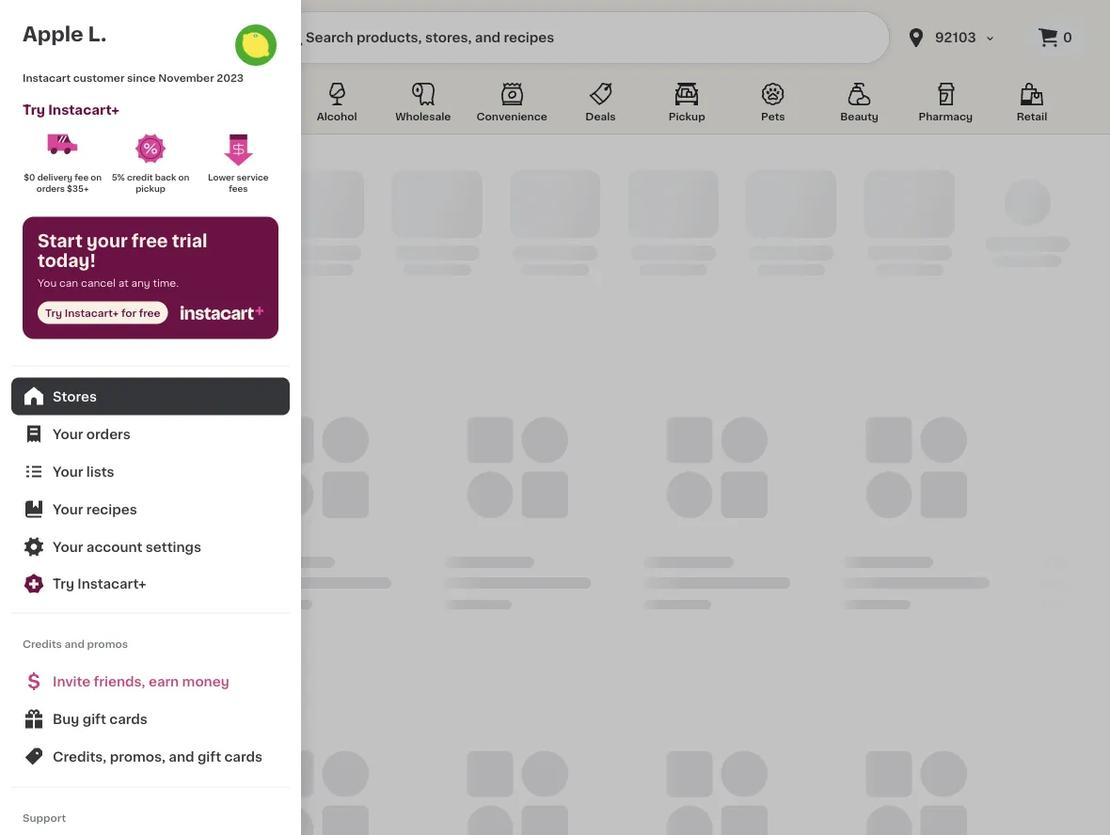 Task type: locate. For each thing, give the bounding box(es) containing it.
1 on from the left
[[91, 173, 102, 182]]

since
[[127, 72, 156, 83]]

and
[[64, 639, 85, 649], [169, 751, 194, 764]]

customer
[[73, 72, 125, 83]]

gift down buy gift cards link
[[198, 751, 221, 764]]

1 vertical spatial orders
[[86, 428, 131, 441]]

0 horizontal spatial cards
[[109, 713, 148, 726]]

and right credits
[[64, 639, 85, 649]]

stores
[[53, 390, 97, 403]]

pickup button
[[647, 79, 728, 134]]

0 horizontal spatial orders
[[36, 184, 65, 193]]

on inside 5% credit back on pickup
[[178, 173, 189, 182]]

lower
[[208, 173, 235, 182]]

alcohol button
[[297, 79, 378, 134]]

can
[[59, 278, 78, 288]]

for you button
[[38, 79, 119, 134]]

gift right the buy on the bottom left
[[83, 713, 106, 726]]

convenience button
[[469, 79, 555, 134]]

5%
[[112, 173, 125, 182]]

try for you can cancel at any time.
[[45, 308, 62, 318]]

1 horizontal spatial cards
[[224, 751, 263, 764]]

shop categories tab list
[[38, 79, 1073, 134]]

$0
[[24, 173, 35, 182]]

try
[[23, 103, 45, 116], [45, 308, 62, 318], [53, 577, 74, 591]]

try for instacart customer since november 2023
[[23, 103, 45, 116]]

1 vertical spatial and
[[169, 751, 194, 764]]

free left trial
[[132, 233, 168, 250]]

your account settings
[[53, 541, 201, 554]]

your account settings link
[[11, 528, 290, 566]]

try right try instacart+ icon
[[53, 577, 74, 591]]

instacart+ down the account
[[77, 577, 147, 591]]

pets button
[[733, 79, 814, 134]]

free
[[132, 233, 168, 250], [139, 308, 161, 318]]

trial
[[172, 233, 208, 250]]

orders inside your orders link
[[86, 428, 131, 441]]

on right back
[[178, 173, 189, 182]]

start your free trial today! you can cancel at any time.
[[38, 233, 208, 288]]

try instacart+ down instacart
[[23, 103, 119, 116]]

at
[[118, 278, 129, 288]]

your for your orders
[[53, 428, 83, 441]]

2 vertical spatial try
[[53, 577, 74, 591]]

2 on from the left
[[178, 173, 189, 182]]

promos,
[[110, 751, 166, 764]]

for
[[58, 112, 75, 122]]

1 vertical spatial gift
[[198, 751, 221, 764]]

0 vertical spatial try
[[23, 103, 45, 116]]

you
[[38, 278, 57, 288]]

your orders
[[53, 428, 131, 441]]

buy gift cards
[[53, 713, 148, 726]]

cards inside credits, promos, and gift cards link
[[224, 751, 263, 764]]

gift
[[83, 713, 106, 726], [198, 751, 221, 764]]

try instacart+ image
[[23, 573, 45, 595]]

orders inside $0 delivery fee on orders $35+
[[36, 184, 65, 193]]

0 vertical spatial instacart+
[[48, 103, 119, 116]]

your
[[87, 233, 128, 250]]

0 vertical spatial cards
[[109, 713, 148, 726]]

account
[[86, 541, 143, 554]]

credits,
[[53, 751, 107, 764]]

1 progress bar from the top
[[38, 306, 1111, 610]]

your down stores
[[53, 428, 83, 441]]

cards
[[109, 713, 148, 726], [224, 751, 263, 764]]

orders up lists
[[86, 428, 131, 441]]

your for your lists
[[53, 465, 83, 479]]

instacart image
[[64, 26, 177, 49]]

deals
[[586, 112, 616, 122]]

1 horizontal spatial orders
[[86, 428, 131, 441]]

progress bar
[[38, 306, 1111, 610], [38, 640, 1073, 836]]

pharmacy
[[919, 112, 973, 122]]

4 your from the top
[[53, 541, 83, 554]]

3 your from the top
[[53, 503, 83, 516]]

0 vertical spatial orders
[[36, 184, 65, 193]]

0 vertical spatial gift
[[83, 713, 106, 726]]

0
[[1064, 31, 1073, 44]]

0 vertical spatial progress bar
[[38, 306, 1111, 610]]

your lists link
[[11, 453, 290, 491]]

and right promos,
[[169, 751, 194, 764]]

2 your from the top
[[53, 465, 83, 479]]

1 vertical spatial try
[[45, 308, 62, 318]]

wholesale button
[[383, 79, 464, 134]]

1 your from the top
[[53, 428, 83, 441]]

your down your recipes
[[53, 541, 83, 554]]

0 vertical spatial try instacart+
[[23, 103, 119, 116]]

2023
[[217, 72, 244, 83]]

1 vertical spatial progress bar
[[38, 640, 1073, 836]]

orders down delivery
[[36, 184, 65, 193]]

time.
[[153, 278, 179, 288]]

any
[[131, 278, 150, 288]]

try instacart+ down the account
[[53, 577, 147, 591]]

money
[[182, 675, 229, 688]]

try down you
[[45, 308, 62, 318]]

credits
[[23, 639, 62, 649]]

buy gift cards link
[[11, 701, 290, 738]]

your lists
[[53, 465, 114, 479]]

instacart
[[23, 72, 71, 83]]

cards down friends,
[[109, 713, 148, 726]]

tab panel
[[28, 165, 1111, 836]]

orders
[[36, 184, 65, 193], [86, 428, 131, 441]]

instacart+ down cancel
[[65, 308, 119, 318]]

lists
[[86, 465, 114, 479]]

on inside $0 delivery fee on orders $35+
[[91, 173, 102, 182]]

1 vertical spatial cards
[[224, 751, 263, 764]]

friends,
[[94, 675, 145, 688]]

instacart+ for you can cancel at any time.
[[65, 308, 119, 318]]

0 horizontal spatial gift
[[83, 713, 106, 726]]

credits, promos, and gift cards link
[[11, 738, 290, 776]]

your recipes
[[53, 503, 137, 516]]

instacart+ for instacart customer since november 2023
[[48, 103, 119, 116]]

delivery
[[37, 173, 72, 182]]

free inside start your free trial today! you can cancel at any time.
[[132, 233, 168, 250]]

0 horizontal spatial on
[[91, 173, 102, 182]]

on
[[91, 173, 102, 182], [178, 173, 189, 182]]

0 horizontal spatial and
[[64, 639, 85, 649]]

1 horizontal spatial on
[[178, 173, 189, 182]]

fee
[[75, 173, 89, 182]]

try instacart+
[[23, 103, 119, 116], [53, 577, 147, 591]]

credits and promos
[[23, 639, 128, 649]]

your inside "link"
[[53, 503, 83, 516]]

apple l. image
[[233, 23, 279, 68]]

cards down money in the bottom of the page
[[224, 751, 263, 764]]

your
[[53, 428, 83, 441], [53, 465, 83, 479], [53, 503, 83, 516], [53, 541, 83, 554]]

alcohol
[[317, 112, 357, 122]]

0 button
[[1026, 19, 1088, 56]]

1 vertical spatial instacart+
[[65, 308, 119, 318]]

buy
[[53, 713, 79, 726]]

on right fee
[[91, 173, 102, 182]]

your recipes link
[[11, 491, 290, 528]]

0 vertical spatial free
[[132, 233, 168, 250]]

credits and promos element
[[11, 663, 290, 776]]

free right for
[[139, 308, 161, 318]]

credit
[[127, 173, 153, 182]]

instacart+
[[48, 103, 119, 116], [65, 308, 119, 318], [77, 577, 147, 591]]

retail
[[1017, 112, 1048, 122]]

your left lists
[[53, 465, 83, 479]]

1 vertical spatial free
[[139, 308, 161, 318]]

try left for
[[23, 103, 45, 116]]

deals button
[[560, 79, 641, 134]]

try instacart+ for free
[[45, 308, 161, 318]]

instacart+ down customer
[[48, 103, 119, 116]]

your for your account settings
[[53, 541, 83, 554]]

your down your lists at left
[[53, 503, 83, 516]]

for
[[121, 308, 136, 318]]



Task type: vqa. For each thing, say whether or not it's contained in the screenshot.
Instacart customer since November 2023's Instacart+
yes



Task type: describe. For each thing, give the bounding box(es) containing it.
2 progress bar from the top
[[38, 640, 1073, 836]]

credits, promos, and gift cards
[[53, 751, 263, 764]]

invite friends, earn money link
[[11, 663, 290, 701]]

today!
[[38, 253, 96, 270]]

convenience
[[477, 112, 548, 122]]

instacart plus image
[[181, 306, 264, 320]]

instacart customer since november 2023
[[23, 72, 244, 83]]

your orders link
[[11, 416, 290, 453]]

earn
[[149, 675, 179, 688]]

pets
[[761, 112, 786, 122]]

service
[[237, 173, 269, 182]]

you
[[78, 112, 98, 122]]

wholesale
[[396, 112, 451, 122]]

pickup
[[669, 112, 706, 122]]

beauty
[[841, 112, 879, 122]]

lower service fees
[[208, 173, 271, 193]]

for you
[[58, 112, 98, 122]]

cancel
[[81, 278, 116, 288]]

promos
[[87, 639, 128, 649]]

pickup
[[136, 184, 165, 193]]

on for fee
[[91, 173, 102, 182]]

fees
[[229, 184, 248, 193]]

5% credit back on pickup
[[112, 173, 192, 193]]

beauty button
[[819, 79, 900, 134]]

stores link
[[11, 378, 290, 416]]

on for back
[[178, 173, 189, 182]]

1 horizontal spatial gift
[[198, 751, 221, 764]]

apple l.
[[23, 24, 107, 44]]

0 vertical spatial and
[[64, 639, 85, 649]]

november
[[158, 72, 214, 83]]

apple
[[23, 24, 83, 44]]

retail button
[[992, 79, 1073, 134]]

$35+
[[67, 184, 89, 193]]

invite friends, earn money
[[53, 675, 229, 688]]

try instacart+ link
[[11, 566, 290, 602]]

settings
[[146, 541, 201, 554]]

pharmacy button
[[906, 79, 987, 134]]

l.
[[88, 24, 107, 44]]

support
[[23, 813, 66, 824]]

start
[[38, 233, 83, 250]]

your for your recipes
[[53, 503, 83, 516]]

back
[[155, 173, 176, 182]]

$0 delivery fee on orders $35+
[[24, 173, 104, 193]]

1 horizontal spatial and
[[169, 751, 194, 764]]

2 vertical spatial instacart+
[[77, 577, 147, 591]]

invite
[[53, 675, 90, 688]]

cards inside buy gift cards link
[[109, 713, 148, 726]]

recipes
[[86, 503, 137, 516]]

1 vertical spatial try instacart+
[[53, 577, 147, 591]]



